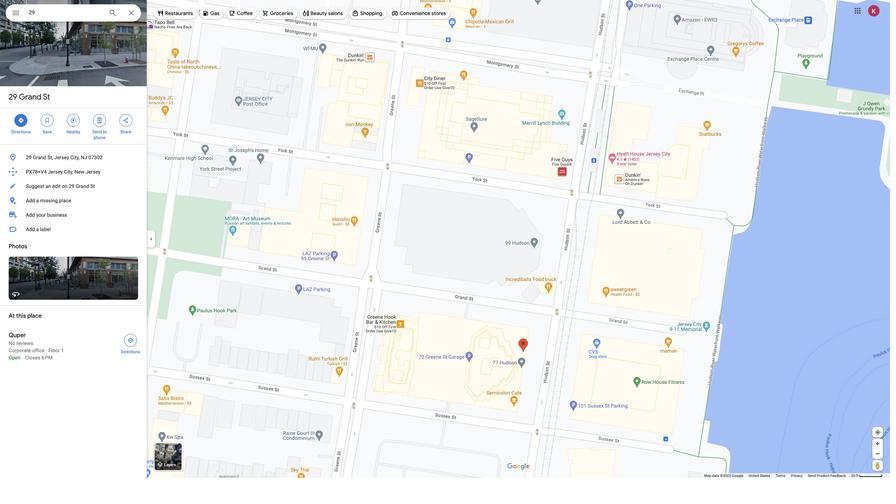 Task type: locate. For each thing, give the bounding box(es) containing it.
place down on
[[59, 198, 71, 204]]

29 inside 29 grand st, jersey city, nj 07302 button
[[26, 155, 32, 160]]

3 add from the top
[[26, 227, 35, 232]]

add a missing place
[[26, 198, 71, 204]]

directions button
[[117, 332, 145, 355]]

add
[[26, 198, 35, 204], [26, 212, 35, 218], [26, 227, 35, 232]]

at
[[9, 313, 15, 320]]

1 vertical spatial directions
[[121, 350, 140, 355]]

0 horizontal spatial send
[[92, 129, 102, 135]]

2 vertical spatial 29
[[69, 183, 74, 189]]

1 horizontal spatial directions
[[121, 350, 140, 355]]

st
[[43, 92, 50, 102], [90, 183, 95, 189]]

st down px78+v4 jersey city, new jersey button
[[90, 183, 95, 189]]

50 ft
[[851, 474, 859, 478]]

nearby
[[67, 129, 80, 135]]

floor
[[48, 348, 60, 354]]

 button
[[6, 4, 26, 23]]

st up the  at the top of page
[[43, 92, 50, 102]]

1 horizontal spatial send
[[808, 474, 816, 478]]

1 a from the top
[[36, 198, 39, 204]]

restaurants
[[165, 10, 193, 17]]

place right this
[[27, 313, 42, 320]]

0 horizontal spatial st
[[43, 92, 50, 102]]

⋅
[[22, 355, 24, 361]]

add a label button
[[0, 222, 147, 237]]

none field inside the 29 field
[[29, 8, 103, 17]]

0 vertical spatial add
[[26, 198, 35, 204]]

stores
[[431, 10, 446, 17]]

a inside add a label button
[[36, 227, 39, 232]]

 search field
[[6, 4, 141, 23]]

product
[[817, 474, 830, 478]]

footer
[[704, 474, 851, 478]]

0 vertical spatial grand
[[19, 92, 41, 102]]

place inside button
[[59, 198, 71, 204]]

send up the phone
[[92, 129, 102, 135]]

directions inside actions for 29 grand st region
[[11, 129, 31, 135]]

grand down new
[[76, 183, 89, 189]]

city, left nj
[[70, 155, 80, 160]]

1 vertical spatial place
[[27, 313, 42, 320]]

1 vertical spatial 29
[[26, 155, 32, 160]]

px78+v4
[[26, 169, 47, 175]]

beauty
[[310, 10, 327, 17]]

on
[[62, 183, 67, 189]]

1 vertical spatial a
[[36, 227, 39, 232]]

grand inside button
[[33, 155, 46, 160]]

jersey
[[54, 155, 69, 160], [48, 169, 63, 175], [86, 169, 101, 175]]

px78+v4 jersey city, new jersey button
[[0, 165, 147, 179]]

coffee
[[237, 10, 253, 17]]

your
[[36, 212, 46, 218]]

add inside button
[[26, 227, 35, 232]]

a left 'label'
[[36, 227, 39, 232]]

show your location image
[[875, 429, 881, 436]]

None field
[[29, 8, 103, 17]]

07302
[[88, 155, 103, 160]]

29 field
[[6, 4, 141, 22]]

0 vertical spatial place
[[59, 198, 71, 204]]

directions down 
[[11, 129, 31, 135]]

send left product
[[808, 474, 816, 478]]

data
[[712, 474, 719, 478]]

directions down directions image
[[121, 350, 140, 355]]

0 vertical spatial 29
[[9, 92, 17, 102]]

grand left 'st,'
[[33, 155, 46, 160]]

directions
[[11, 129, 31, 135], [121, 350, 140, 355]]

1 vertical spatial grand
[[33, 155, 46, 160]]

add left your
[[26, 212, 35, 218]]

place
[[59, 198, 71, 204], [27, 313, 42, 320]]

29 grand st
[[9, 92, 50, 102]]

save
[[43, 129, 52, 135]]

29 inside suggest an edit on 29 grand st "button"
[[69, 183, 74, 189]]

layers
[[164, 463, 176, 468]]

zoom in image
[[875, 441, 880, 447]]

0 horizontal spatial 29
[[9, 92, 17, 102]]

1 vertical spatial st
[[90, 183, 95, 189]]

2 add from the top
[[26, 212, 35, 218]]

2 horizontal spatial 29
[[69, 183, 74, 189]]

add down suggest
[[26, 198, 35, 204]]

share
[[120, 129, 131, 135]]

grand up 
[[19, 92, 41, 102]]

send for send product feedback
[[808, 474, 816, 478]]

2 vertical spatial grand
[[76, 183, 89, 189]]

groceries
[[270, 10, 293, 17]]

suggest an edit on 29 grand st
[[26, 183, 95, 189]]

shopping button
[[349, 5, 387, 22]]

0 vertical spatial st
[[43, 92, 50, 102]]

send product feedback button
[[808, 474, 846, 478]]

29 for 29 grand st
[[9, 92, 17, 102]]

send
[[92, 129, 102, 135], [808, 474, 816, 478]]

salons
[[328, 10, 343, 17]]

directions inside button
[[121, 350, 140, 355]]


[[96, 117, 103, 124]]

nj
[[81, 155, 87, 160]]

city, left new
[[64, 169, 73, 175]]

an
[[45, 183, 51, 189]]

footer inside google maps element
[[704, 474, 851, 478]]

px78+v4 jersey city, new jersey
[[26, 169, 101, 175]]

new
[[74, 169, 84, 175]]

city,
[[70, 155, 80, 160], [64, 169, 73, 175]]

2 a from the top
[[36, 227, 39, 232]]

send product feedback
[[808, 474, 846, 478]]

0 horizontal spatial directions
[[11, 129, 31, 135]]

0 vertical spatial directions
[[11, 129, 31, 135]]

a inside add a missing place button
[[36, 198, 39, 204]]

29 for 29 grand st, jersey city, nj 07302
[[26, 155, 32, 160]]

send inside "send to phone"
[[92, 129, 102, 135]]

add left 'label'
[[26, 227, 35, 232]]

a
[[36, 198, 39, 204], [36, 227, 39, 232]]

a left missing
[[36, 198, 39, 204]]

29
[[9, 92, 17, 102], [26, 155, 32, 160], [69, 183, 74, 189]]

1 vertical spatial add
[[26, 212, 35, 218]]

add inside button
[[26, 198, 35, 204]]

directions image
[[127, 337, 134, 344]]

st,
[[47, 155, 53, 160]]

1
[[61, 348, 64, 354]]

1 add from the top
[[26, 198, 35, 204]]

privacy
[[791, 474, 803, 478]]

0 vertical spatial a
[[36, 198, 39, 204]]

1 horizontal spatial place
[[59, 198, 71, 204]]

send to phone
[[92, 129, 107, 140]]

google account: kenny nguyen  
(kenny.nguyen@adept.ai) image
[[868, 5, 880, 16]]


[[12, 8, 20, 18]]

google
[[732, 474, 743, 478]]

footer containing map data ©2023 google
[[704, 474, 851, 478]]

0 vertical spatial send
[[92, 129, 102, 135]]

collapse side panel image
[[147, 235, 155, 243]]

2 vertical spatial add
[[26, 227, 35, 232]]

1 horizontal spatial 29
[[26, 155, 32, 160]]

send inside button
[[808, 474, 816, 478]]

50
[[851, 474, 855, 478]]

1 horizontal spatial st
[[90, 183, 95, 189]]

1 vertical spatial send
[[808, 474, 816, 478]]



Task type: describe. For each thing, give the bounding box(es) containing it.
photos
[[9, 243, 27, 250]]

closes
[[25, 355, 40, 361]]

quper no reviews corporate office · floor 1 open ⋅ closes 6 pm
[[9, 332, 64, 361]]

beauty salons button
[[300, 5, 347, 22]]

·
[[46, 348, 47, 354]]

this
[[16, 313, 26, 320]]


[[44, 117, 50, 124]]

feedback
[[830, 474, 846, 478]]

actions for 29 grand st region
[[0, 108, 147, 144]]

coffee button
[[226, 5, 257, 22]]

office
[[32, 348, 45, 354]]


[[18, 117, 24, 124]]

reviews
[[16, 341, 33, 346]]

add your business
[[26, 212, 67, 218]]

open
[[9, 355, 20, 361]]

edit
[[52, 183, 61, 189]]

missing
[[40, 198, 58, 204]]

a for missing
[[36, 198, 39, 204]]

©2023
[[720, 474, 731, 478]]

zoom out image
[[875, 451, 880, 457]]

ft
[[856, 474, 859, 478]]

convenience stores button
[[389, 5, 450, 22]]


[[70, 117, 77, 124]]

united
[[749, 474, 759, 478]]

corporate
[[9, 348, 31, 354]]


[[122, 117, 129, 124]]

show street view coverage image
[[873, 460, 883, 471]]

6 pm
[[42, 355, 53, 361]]

a for label
[[36, 227, 39, 232]]

grand inside "button"
[[76, 183, 89, 189]]

0 vertical spatial city,
[[70, 155, 80, 160]]

convenience
[[400, 10, 430, 17]]

add for add your business
[[26, 212, 35, 218]]

terms button
[[776, 474, 786, 478]]

united states button
[[749, 474, 770, 478]]

label
[[40, 227, 51, 232]]

gas button
[[199, 5, 224, 22]]

50 ft button
[[851, 474, 883, 478]]

add your business link
[[0, 208, 147, 222]]

united states
[[749, 474, 770, 478]]

add a label
[[26, 227, 51, 232]]

terms
[[776, 474, 786, 478]]

29 grand st, jersey city, nj 07302 button
[[0, 150, 147, 165]]

0 horizontal spatial place
[[27, 313, 42, 320]]

quper
[[9, 332, 26, 339]]

suggest an edit on 29 grand st button
[[0, 179, 147, 194]]

convenience stores
[[400, 10, 446, 17]]

send for send to phone
[[92, 129, 102, 135]]

add for add a missing place
[[26, 198, 35, 204]]

grand for st
[[19, 92, 41, 102]]

shopping
[[360, 10, 382, 17]]

suggest
[[26, 183, 44, 189]]

no
[[9, 341, 15, 346]]

jersey right new
[[86, 169, 101, 175]]

google maps element
[[0, 0, 890, 478]]

map
[[704, 474, 711, 478]]

gas
[[210, 10, 220, 17]]

grand for st,
[[33, 155, 46, 160]]

map data ©2023 google
[[704, 474, 743, 478]]

restaurants button
[[154, 5, 197, 22]]

at this place
[[9, 313, 42, 320]]

add a missing place button
[[0, 194, 147, 208]]

29 grand st main content
[[0, 0, 147, 478]]

29 grand st, jersey city, nj 07302
[[26, 155, 103, 160]]

business
[[47, 212, 67, 218]]

to
[[103, 129, 107, 135]]

phone
[[94, 135, 106, 140]]

states
[[760, 474, 770, 478]]

add for add a label
[[26, 227, 35, 232]]

groceries button
[[259, 5, 298, 22]]

jersey right 'st,'
[[54, 155, 69, 160]]

st inside "button"
[[90, 183, 95, 189]]

beauty salons
[[310, 10, 343, 17]]

1 vertical spatial city,
[[64, 169, 73, 175]]

jersey up the edit
[[48, 169, 63, 175]]

privacy button
[[791, 474, 803, 478]]



Task type: vqa. For each thing, say whether or not it's contained in the screenshot.
Footer containing Map data ©2023 Google
yes



